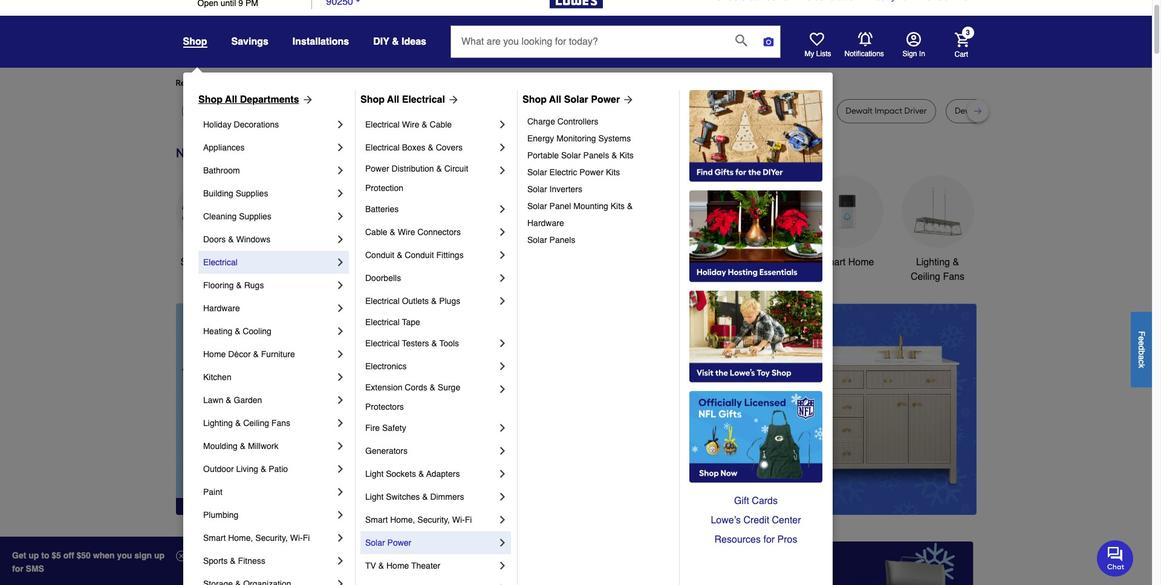 Task type: vqa. For each thing, say whether or not it's contained in the screenshot.
the right 'driver'
yes



Task type: describe. For each thing, give the bounding box(es) containing it.
scroll to item #4 image
[[709, 493, 738, 498]]

cords
[[405, 383, 427, 393]]

chevron right image for heating & cooling
[[334, 325, 347, 338]]

f
[[1137, 331, 1147, 336]]

chevron right image for paint link on the left of page
[[334, 486, 347, 498]]

chevron right image for hardware link
[[334, 302, 347, 315]]

protection
[[365, 183, 403, 193]]

home décor & furniture link
[[203, 343, 334, 366]]

1 horizontal spatial fi
[[465, 515, 472, 525]]

appliances link
[[203, 136, 334, 159]]

0 vertical spatial panels
[[583, 151, 609, 160]]

when
[[93, 551, 115, 561]]

lowe's home improvement account image
[[906, 32, 921, 47]]

chevron right image for the smart home, security, wi-fi link to the right
[[497, 514, 509, 526]]

1 vertical spatial security,
[[255, 533, 288, 543]]

scroll to item #2 image
[[651, 493, 680, 498]]

holiday decorations
[[203, 120, 279, 129]]

& inside 'link'
[[226, 396, 231, 405]]

chevron right image for sports & fitness link
[[334, 555, 347, 567]]

resources for pros link
[[690, 530, 823, 550]]

chevron right image for holiday decorations link
[[334, 119, 347, 131]]

safety
[[382, 423, 406, 433]]

electric
[[550, 168, 577, 177]]

tv & home theater link
[[365, 555, 497, 578]]

0 vertical spatial smart
[[820, 257, 846, 268]]

dewalt for dewalt drill bit
[[318, 106, 345, 116]]

drill for dewalt drill bit
[[347, 106, 361, 116]]

chevron right image for batteries
[[497, 203, 509, 215]]

1 vertical spatial lighting
[[203, 419, 233, 428]]

home inside smart home link
[[848, 257, 874, 268]]

2 e from the top
[[1137, 341, 1147, 346]]

0 horizontal spatial lighting & ceiling fans link
[[203, 412, 334, 435]]

building supplies
[[203, 189, 268, 198]]

solar panel mounting kits & hardware
[[527, 201, 635, 228]]

lists
[[816, 50, 831, 58]]

chevron right image for bathroom
[[334, 165, 347, 177]]

my lists link
[[805, 32, 831, 59]]

covers
[[436, 143, 463, 152]]

chevron right image for doors & windows
[[334, 233, 347, 246]]

searches
[[236, 78, 271, 88]]

1 vertical spatial lighting & ceiling fans
[[203, 419, 290, 428]]

tv
[[365, 561, 376, 571]]

electrical tape link
[[365, 313, 509, 332]]

kitchen link
[[203, 366, 334, 389]]

electrical testers & tools
[[365, 339, 459, 348]]

chevron right image for electrical boxes & covers
[[497, 142, 509, 154]]

camera image
[[763, 36, 775, 48]]

gift cards link
[[690, 492, 823, 511]]

driver for impact driver bit
[[512, 106, 534, 116]]

solar power
[[365, 538, 411, 548]]

1 horizontal spatial bathroom link
[[720, 175, 793, 270]]

smart home link
[[811, 175, 883, 270]]

0 horizontal spatial fans
[[271, 419, 290, 428]]

fitness
[[238, 556, 265, 566]]

3
[[966, 29, 970, 37]]

portable solar panels & kits link
[[527, 147, 671, 164]]

electrical tape
[[365, 318, 420, 327]]

chevron right image for electrical wire & cable
[[497, 119, 509, 131]]

sign in button
[[903, 32, 925, 59]]

patio
[[269, 465, 288, 474]]

home décor & furniture
[[203, 350, 295, 359]]

electronics link
[[365, 355, 497, 378]]

shop for shop all departments
[[198, 94, 223, 105]]

chevron right image for moulding & millwork
[[334, 440, 347, 452]]

furniture
[[261, 350, 295, 359]]

chevron down image
[[353, 0, 363, 5]]

up to 35 percent off select small appliances. image
[[450, 542, 702, 586]]

outdoor for outdoor tools & equipment
[[631, 257, 666, 268]]

dewalt for dewalt impact driver
[[846, 106, 873, 116]]

smart home
[[820, 257, 874, 268]]

outdoor tools & equipment
[[631, 257, 700, 282]]

lawn & garden
[[203, 396, 262, 405]]

2 up from the left
[[154, 551, 165, 561]]

for up shop all electrical
[[381, 78, 391, 88]]

search image
[[736, 34, 748, 46]]

2 bit from the left
[[430, 106, 440, 116]]

you
[[117, 551, 132, 561]]

electrical for electrical wire & cable
[[365, 120, 400, 129]]

christmas decorations
[[458, 257, 510, 282]]

tools inside electrical testers & tools link
[[439, 339, 459, 348]]

light switches & dimmers link
[[365, 486, 497, 509]]

shop all solar power
[[523, 94, 620, 105]]

lowe's credit center link
[[690, 511, 823, 530]]

0 horizontal spatial smart home, security, wi-fi link
[[203, 527, 334, 550]]

moulding & millwork
[[203, 442, 279, 451]]

dewalt for dewalt
[[191, 106, 218, 116]]

electrical for electrical boxes & covers
[[365, 143, 400, 152]]

heating
[[203, 327, 232, 336]]

connectors
[[418, 227, 461, 237]]

supplies for cleaning supplies
[[239, 212, 272, 221]]

cable & wire connectors link
[[365, 221, 497, 244]]

hardware link
[[203, 297, 334, 320]]

1 horizontal spatial smart home, security, wi-fi link
[[365, 509, 497, 532]]

all for electrical
[[387, 94, 399, 105]]

solar for panel
[[527, 201, 547, 211]]

windows
[[236, 235, 271, 244]]

paint
[[203, 488, 223, 497]]

wi- for the smart home, security, wi-fi link to the right chevron right icon
[[452, 515, 465, 525]]

driver for impact driver
[[795, 106, 818, 116]]

2 drill from the left
[[574, 106, 588, 116]]

light sockets & adapters
[[365, 469, 460, 479]]

lowe's home improvement cart image
[[955, 32, 969, 47]]

set for drill bit set
[[602, 106, 615, 116]]

electrical wire & cable link
[[365, 113, 497, 136]]

recommended searches for you heading
[[176, 77, 977, 90]]

power up drill bit set
[[591, 94, 620, 105]]

set for dewalt bit set
[[442, 106, 454, 116]]

kitchen
[[203, 373, 231, 382]]

chevron right image for appliances link
[[334, 142, 347, 154]]

electrical for electrical testers & tools
[[365, 339, 400, 348]]

systems
[[599, 134, 631, 143]]

electrical up dewalt bit set
[[402, 94, 445, 105]]

get up to 2 free select tools or batteries when you buy 1 with select purchases. image
[[178, 542, 431, 586]]

ideas
[[402, 36, 426, 47]]

home inside home décor & furniture link
[[203, 350, 226, 359]]

& inside 'link'
[[431, 296, 437, 306]]

chevron right image for electrical
[[334, 256, 347, 269]]

more
[[310, 78, 329, 88]]

switches
[[386, 492, 420, 502]]

1 horizontal spatial fans
[[943, 272, 965, 282]]

electrical boxes & covers link
[[365, 136, 497, 159]]

flooring & rugs
[[203, 281, 264, 290]]

notifications
[[845, 49, 884, 58]]

pros
[[778, 535, 798, 546]]

portable
[[527, 151, 559, 160]]

distribution
[[392, 164, 434, 174]]

recommended
[[176, 78, 234, 88]]

sign in
[[903, 50, 925, 58]]

charge controllers
[[527, 117, 599, 126]]

shop all departments link
[[198, 93, 314, 107]]

for left pros
[[764, 535, 775, 546]]

shop for shop all solar power
[[523, 94, 547, 105]]

up to 40 percent off select vanities. plus get free local delivery on select vanities. image
[[390, 304, 977, 516]]

paint link
[[203, 481, 334, 504]]

0 horizontal spatial hardware
[[203, 304, 240, 313]]

tools inside tools link
[[382, 257, 405, 268]]

installations
[[293, 36, 349, 47]]

tv & home theater
[[365, 561, 440, 571]]

electrical outlets & plugs
[[365, 296, 460, 306]]

center
[[772, 515, 801, 526]]

fire
[[365, 423, 380, 433]]

solar for panels
[[527, 235, 547, 245]]

smart home, security, wi-fi for the smart home, security, wi-fi link to the left
[[203, 533, 310, 543]]

1 conduit from the left
[[365, 250, 395, 260]]

doors
[[203, 235, 226, 244]]

arrow right image for shop all departments
[[299, 94, 314, 106]]

1 horizontal spatial lighting & ceiling fans link
[[902, 175, 974, 284]]

1 horizontal spatial lighting & ceiling fans
[[911, 257, 965, 282]]

electrical for electrical outlets & plugs
[[365, 296, 400, 306]]

Search Query text field
[[451, 26, 726, 57]]

chevron right image for kitchen link
[[334, 371, 347, 383]]

find gifts for the diyer. image
[[690, 90, 823, 182]]

up to 30 percent off select grills and accessories. image
[[722, 542, 974, 586]]

departments
[[240, 94, 299, 105]]

shop button
[[183, 36, 207, 48]]

power distribution & circuit protection link
[[365, 159, 497, 198]]

all for solar
[[549, 94, 562, 105]]

chevron right image for the power distribution & circuit protection link
[[497, 165, 509, 177]]

chevron right image for cleaning supplies link
[[334, 210, 347, 223]]

solar down recommended searches for you heading
[[564, 94, 588, 105]]

drill for dewalt drill bit set
[[984, 106, 998, 116]]

power inside 'link'
[[580, 168, 604, 177]]

building supplies link
[[203, 182, 334, 205]]

0 horizontal spatial panels
[[550, 235, 575, 245]]

resources
[[715, 535, 761, 546]]

0 vertical spatial kits
[[620, 151, 634, 160]]

lowe's home improvement lists image
[[810, 32, 824, 47]]

chevron right image for outdoor living & patio link at the bottom
[[334, 463, 347, 475]]

theater
[[411, 561, 440, 571]]

chevron right image for cable & wire connectors
[[497, 226, 509, 238]]

& inside button
[[392, 36, 399, 47]]

tool
[[275, 106, 290, 116]]

chevron right image for light switches & dimmers link
[[497, 491, 509, 503]]

0 vertical spatial lighting
[[916, 257, 950, 268]]

drill for dewalt drill
[[724, 106, 738, 116]]

cable & wire connectors
[[365, 227, 461, 237]]

cart
[[955, 50, 969, 58]]

kits for solar panel mounting kits & hardware
[[611, 201, 625, 211]]

protectors
[[365, 402, 404, 412]]

circuit
[[444, 164, 468, 174]]



Task type: locate. For each thing, give the bounding box(es) containing it.
electrical up flooring
[[203, 258, 238, 267]]

fittings
[[436, 250, 464, 260]]

arrow right image inside shop all solar power link
[[620, 94, 635, 106]]

dewalt for dewalt drill
[[695, 106, 722, 116]]

smart home, security, wi-fi up fitness
[[203, 533, 310, 543]]

energy monitoring systems link
[[527, 130, 671, 147]]

a
[[1137, 355, 1147, 360]]

solar panel mounting kits & hardware link
[[527, 198, 671, 232]]

1 vertical spatial home
[[203, 350, 226, 359]]

building
[[203, 189, 233, 198]]

2 vertical spatial kits
[[611, 201, 625, 211]]

1 vertical spatial fans
[[271, 419, 290, 428]]

power distribution & circuit protection
[[365, 164, 471, 193]]

home inside the tv & home theater link
[[387, 561, 409, 571]]

0 vertical spatial smart home, security, wi-fi
[[365, 515, 472, 525]]

& inside solar panel mounting kits & hardware
[[627, 201, 633, 211]]

d
[[1137, 346, 1147, 350]]

2 light from the top
[[365, 492, 384, 502]]

solar left inverters
[[527, 184, 547, 194]]

0 horizontal spatial smart
[[203, 533, 226, 543]]

tools inside outdoor tools & equipment
[[669, 257, 691, 268]]

1 shop from the left
[[198, 94, 223, 105]]

supplies for building supplies
[[236, 189, 268, 198]]

supplies inside 'link'
[[236, 189, 268, 198]]

1 horizontal spatial panels
[[583, 151, 609, 160]]

cable inside cable & wire connectors link
[[365, 227, 387, 237]]

0 vertical spatial wi-
[[452, 515, 465, 525]]

e up the d
[[1137, 336, 1147, 341]]

holiday hosting essentials. image
[[690, 191, 823, 282]]

0 horizontal spatial tools
[[382, 257, 405, 268]]

dewalt for dewalt drill bit set
[[955, 106, 982, 116]]

chevron right image for tv & home theater
[[497, 560, 509, 572]]

chevron right image for home décor & furniture link
[[334, 348, 347, 361]]

chevron right image for the electronics link
[[497, 361, 509, 373]]

you left more at top left
[[286, 78, 300, 88]]

driver down sign in
[[905, 106, 927, 116]]

electrical inside 'link'
[[203, 258, 238, 267]]

0 horizontal spatial impact
[[482, 106, 510, 116]]

1 horizontal spatial set
[[602, 106, 615, 116]]

0 vertical spatial security,
[[418, 515, 450, 525]]

0 horizontal spatial ceiling
[[243, 419, 269, 428]]

f e e d b a c k
[[1137, 331, 1147, 368]]

get
[[12, 551, 26, 561]]

1 horizontal spatial driver
[[795, 106, 818, 116]]

lowe's home improvement notification center image
[[858, 32, 873, 46]]

1 you from the left
[[286, 78, 300, 88]]

solar inside solar panel mounting kits & hardware
[[527, 201, 547, 211]]

2 you from the left
[[393, 78, 407, 88]]

impact for impact driver
[[766, 106, 793, 116]]

solar left the panel
[[527, 201, 547, 211]]

you up shop all electrical
[[393, 78, 407, 88]]

all up electrical wire & cable
[[387, 94, 399, 105]]

shop up charge
[[523, 94, 547, 105]]

wi- down dimmers
[[452, 515, 465, 525]]

shop all solar power link
[[523, 93, 635, 107]]

1 set from the left
[[442, 106, 454, 116]]

electrical down shop all electrical
[[365, 120, 400, 129]]

chevron right image for extension cords & surge protectors link in the left of the page
[[497, 383, 509, 396]]

1 horizontal spatial bathroom
[[735, 257, 777, 268]]

0 vertical spatial lighting & ceiling fans
[[911, 257, 965, 282]]

solar up solar electric power kits on the top
[[561, 151, 581, 160]]

you for more suggestions for you
[[393, 78, 407, 88]]

driver down my
[[795, 106, 818, 116]]

shop these last-minute gifts. $99 or less. quantities are limited and won't last. image
[[176, 304, 371, 515]]

drill bit set
[[574, 106, 615, 116]]

0 vertical spatial hardware
[[527, 218, 564, 228]]

0 vertical spatial decorations
[[234, 120, 279, 129]]

chevron right image for light sockets & adapters
[[497, 468, 509, 480]]

smart for the smart home, security, wi-fi link to the left
[[203, 533, 226, 543]]

to
[[41, 551, 49, 561]]

light left switches at left bottom
[[365, 492, 384, 502]]

cable down batteries
[[365, 227, 387, 237]]

wire inside electrical wire & cable link
[[402, 120, 419, 129]]

chevron right image for the smart home, security, wi-fi link to the left
[[334, 532, 347, 544]]

2 horizontal spatial impact
[[875, 106, 903, 116]]

all
[[225, 94, 237, 105], [387, 94, 399, 105], [549, 94, 562, 105], [206, 257, 216, 268]]

tools up equipment
[[669, 257, 691, 268]]

chevron right image for lawn & garden 'link'
[[334, 394, 347, 406]]

&
[[392, 36, 399, 47], [422, 120, 427, 129], [428, 143, 434, 152], [612, 151, 617, 160], [436, 164, 442, 174], [627, 201, 633, 211], [390, 227, 395, 237], [228, 235, 234, 244], [397, 250, 403, 260], [694, 257, 700, 268], [953, 257, 959, 268], [236, 281, 242, 290], [431, 296, 437, 306], [235, 327, 240, 336], [432, 339, 437, 348], [253, 350, 259, 359], [430, 383, 435, 393], [226, 396, 231, 405], [235, 419, 241, 428], [240, 442, 246, 451], [261, 465, 266, 474], [419, 469, 424, 479], [422, 492, 428, 502], [230, 556, 236, 566], [379, 561, 384, 571]]

electrical left tape
[[365, 318, 400, 327]]

outdoor down moulding at the bottom left of the page
[[203, 465, 234, 474]]

solar inverters link
[[527, 181, 671, 198]]

0 vertical spatial lighting & ceiling fans link
[[902, 175, 974, 284]]

0 vertical spatial bathroom
[[203, 166, 240, 175]]

1 horizontal spatial home,
[[390, 515, 415, 525]]

visit the lowe's toy shop. image
[[690, 291, 823, 383]]

1 vertical spatial smart
[[365, 515, 388, 525]]

electronics
[[365, 362, 407, 371]]

holiday
[[203, 120, 231, 129]]

driver up charge
[[512, 106, 534, 116]]

supplies up cleaning supplies
[[236, 189, 268, 198]]

1 vertical spatial shop
[[181, 257, 203, 268]]

you for recommended searches for you
[[286, 78, 300, 88]]

6 dewalt from the left
[[846, 106, 873, 116]]

2 driver from the left
[[795, 106, 818, 116]]

solar down portable
[[527, 168, 547, 177]]

security, down plumbing link
[[255, 533, 288, 543]]

dewalt impact driver
[[846, 106, 927, 116]]

shop for shop
[[183, 36, 207, 47]]

1 horizontal spatial smart home, security, wi-fi
[[365, 515, 472, 525]]

0 horizontal spatial decorations
[[234, 120, 279, 129]]

officially licensed n f l gifts. shop now. image
[[690, 391, 823, 483]]

shop left deals
[[181, 257, 203, 268]]

home
[[848, 257, 874, 268], [203, 350, 226, 359], [387, 561, 409, 571]]

outdoor up equipment
[[631, 257, 666, 268]]

& inside power distribution & circuit protection
[[436, 164, 442, 174]]

conduit up doorbells
[[365, 250, 395, 260]]

0 vertical spatial fi
[[465, 515, 472, 525]]

1 horizontal spatial tools
[[439, 339, 459, 348]]

holiday decorations link
[[203, 113, 334, 136]]

kits down portable solar panels & kits link on the top of page
[[606, 168, 620, 177]]

1 horizontal spatial wi-
[[452, 515, 465, 525]]

up right sign
[[154, 551, 165, 561]]

power inside power distribution & circuit protection
[[365, 164, 389, 174]]

kits inside 'link'
[[606, 168, 620, 177]]

1 e from the top
[[1137, 336, 1147, 341]]

1 vertical spatial wi-
[[290, 533, 303, 543]]

electrical down doorbells
[[365, 296, 400, 306]]

1 vertical spatial panels
[[550, 235, 575, 245]]

extension cords & surge protectors link
[[365, 378, 497, 417]]

1 vertical spatial light
[[365, 492, 384, 502]]

1 vertical spatial kits
[[606, 168, 620, 177]]

diy
[[373, 36, 389, 47]]

sms
[[26, 564, 44, 574]]

sign
[[134, 551, 152, 561]]

arrow right image
[[299, 94, 314, 106], [445, 94, 460, 106], [620, 94, 635, 106], [954, 409, 966, 422]]

electrical link
[[203, 251, 334, 274]]

1 horizontal spatial security,
[[418, 515, 450, 525]]

0 vertical spatial fans
[[943, 272, 965, 282]]

ceiling
[[911, 272, 941, 282], [243, 419, 269, 428]]

1 vertical spatial cable
[[365, 227, 387, 237]]

solar down solar panel mounting kits & hardware
[[527, 235, 547, 245]]

outdoor inside outdoor living & patio link
[[203, 465, 234, 474]]

1 vertical spatial outdoor
[[203, 465, 234, 474]]

more suggestions for you
[[310, 78, 407, 88]]

chevron right image for electrical outlets & plugs 'link'
[[497, 295, 509, 307]]

0 horizontal spatial cable
[[365, 227, 387, 237]]

& inside outdoor tools & equipment
[[694, 257, 700, 268]]

chat invite button image
[[1097, 540, 1134, 577]]

inverters
[[550, 184, 583, 194]]

1 vertical spatial supplies
[[239, 212, 272, 221]]

1 horizontal spatial conduit
[[405, 250, 434, 260]]

all down "recommended searches for you"
[[225, 94, 237, 105]]

0 horizontal spatial lighting
[[203, 419, 233, 428]]

decorations for holiday
[[234, 120, 279, 129]]

1 horizontal spatial smart
[[365, 515, 388, 525]]

cable inside electrical wire & cable link
[[430, 120, 452, 129]]

for up departments
[[273, 78, 284, 88]]

shop for shop all deals
[[181, 257, 203, 268]]

smart home, security, wi-fi down light switches & dimmers
[[365, 515, 472, 525]]

wi- down plumbing link
[[290, 533, 303, 543]]

dewalt for dewalt tool
[[246, 106, 273, 116]]

scroll to item #3 image
[[680, 493, 709, 498]]

solar inside 'link'
[[527, 168, 547, 177]]

kits
[[620, 151, 634, 160], [606, 168, 620, 177], [611, 201, 625, 211]]

0 horizontal spatial driver
[[512, 106, 534, 116]]

3 set from the left
[[1012, 106, 1025, 116]]

wire inside cable & wire connectors link
[[398, 227, 415, 237]]

2 impact from the left
[[766, 106, 793, 116]]

solar for electric
[[527, 168, 547, 177]]

cleaning supplies
[[203, 212, 272, 221]]

drill
[[347, 106, 361, 116], [574, 106, 588, 116], [724, 106, 738, 116], [984, 106, 998, 116]]

portable solar panels & kits
[[527, 151, 634, 160]]

1 horizontal spatial home
[[387, 561, 409, 571]]

all for departments
[[225, 94, 237, 105]]

conduit down cable & wire connectors at the left of page
[[405, 250, 434, 260]]

3 shop from the left
[[523, 94, 547, 105]]

0 vertical spatial shop
[[183, 36, 207, 47]]

smart for the smart home, security, wi-fi link to the right
[[365, 515, 388, 525]]

garden
[[234, 396, 262, 405]]

smart
[[820, 257, 846, 268], [365, 515, 388, 525], [203, 533, 226, 543]]

tools up doorbells
[[382, 257, 405, 268]]

0 vertical spatial home
[[848, 257, 874, 268]]

1 vertical spatial wire
[[398, 227, 415, 237]]

bit for dewalt drill bit
[[363, 106, 373, 116]]

2 dewalt from the left
[[246, 106, 273, 116]]

f e e d b a c k button
[[1131, 312, 1152, 387]]

1 horizontal spatial decorations
[[458, 272, 510, 282]]

1 horizontal spatial up
[[154, 551, 165, 561]]

for inside get up to $5 off $50 when you sign up for sms
[[12, 564, 23, 574]]

scroll to item #5 element
[[738, 492, 769, 500]]

4 bit from the left
[[590, 106, 600, 116]]

wire up "conduit & conduit fittings" on the top of the page
[[398, 227, 415, 237]]

for down "get"
[[12, 564, 23, 574]]

generators link
[[365, 440, 497, 463]]

chevron right image for fire safety
[[497, 422, 509, 434]]

hardware down flooring
[[203, 304, 240, 313]]

1 horizontal spatial lighting
[[916, 257, 950, 268]]

4 drill from the left
[[984, 106, 998, 116]]

conduit & conduit fittings link
[[365, 244, 497, 267]]

extension cords & surge protectors
[[365, 383, 463, 412]]

1 drill from the left
[[347, 106, 361, 116]]

light for light sockets & adapters
[[365, 469, 384, 479]]

1 vertical spatial lighting & ceiling fans link
[[203, 412, 334, 435]]

home, up 'sports & fitness'
[[228, 533, 253, 543]]

solar up tv
[[365, 538, 385, 548]]

0 vertical spatial supplies
[[236, 189, 268, 198]]

security, down light switches & dimmers link
[[418, 515, 450, 525]]

b
[[1137, 350, 1147, 355]]

smart home, security, wi-fi for the smart home, security, wi-fi link to the right
[[365, 515, 472, 525]]

chevron right image for electrical testers & tools link
[[497, 338, 509, 350]]

living
[[236, 465, 258, 474]]

rugs
[[244, 281, 264, 290]]

2 horizontal spatial smart
[[820, 257, 846, 268]]

5 bit from the left
[[1000, 106, 1010, 116]]

plugs
[[439, 296, 460, 306]]

impact for impact driver bit
[[482, 106, 510, 116]]

electrical inside 'link'
[[365, 296, 400, 306]]

1 vertical spatial ceiling
[[243, 419, 269, 428]]

shop for shop all electrical
[[361, 94, 385, 105]]

panels up solar electric power kits 'link'
[[583, 151, 609, 160]]

1 vertical spatial decorations
[[458, 272, 510, 282]]

cleaning supplies link
[[203, 205, 334, 228]]

1 vertical spatial fi
[[303, 533, 310, 543]]

appliances
[[203, 143, 245, 152]]

0 horizontal spatial home
[[203, 350, 226, 359]]

chevron right image for plumbing link
[[334, 509, 347, 521]]

0 vertical spatial home,
[[390, 515, 415, 525]]

chevron right image
[[334, 119, 347, 131], [334, 142, 347, 154], [497, 165, 509, 177], [334, 210, 347, 223], [497, 272, 509, 284], [334, 279, 347, 292], [497, 295, 509, 307], [334, 302, 347, 315], [497, 338, 509, 350], [334, 348, 347, 361], [497, 361, 509, 373], [334, 371, 347, 383], [497, 383, 509, 396], [334, 394, 347, 406], [334, 417, 347, 429], [497, 445, 509, 457], [334, 463, 347, 475], [334, 486, 347, 498], [497, 491, 509, 503], [334, 509, 347, 521], [497, 514, 509, 526], [334, 532, 347, 544], [497, 537, 509, 549], [334, 555, 347, 567]]

2 vertical spatial home
[[387, 561, 409, 571]]

dewalt for dewalt bit set
[[401, 106, 428, 116]]

fi down light switches & dimmers link
[[465, 515, 472, 525]]

2 shop from the left
[[361, 94, 385, 105]]

electrical up electronics
[[365, 339, 400, 348]]

suggestions
[[331, 78, 379, 88]]

smart home, security, wi-fi link down light switches & dimmers
[[365, 509, 497, 532]]

1 horizontal spatial ceiling
[[911, 272, 941, 282]]

None search field
[[451, 25, 781, 69]]

3 drill from the left
[[724, 106, 738, 116]]

2 horizontal spatial home
[[848, 257, 874, 268]]

0 vertical spatial cable
[[430, 120, 452, 129]]

my
[[805, 50, 814, 58]]

0 horizontal spatial wi-
[[290, 533, 303, 543]]

plumbing
[[203, 511, 239, 520]]

heating & cooling link
[[203, 320, 334, 343]]

smart home, security, wi-fi link
[[365, 509, 497, 532], [203, 527, 334, 550]]

2 horizontal spatial tools
[[669, 257, 691, 268]]

solar panels
[[527, 235, 575, 245]]

solar for power
[[365, 538, 385, 548]]

e up b
[[1137, 341, 1147, 346]]

new deals every day during 25 days of deals image
[[176, 143, 977, 163]]

bit for impact driver bit
[[536, 106, 546, 116]]

0 horizontal spatial bathroom
[[203, 166, 240, 175]]

1 horizontal spatial outdoor
[[631, 257, 666, 268]]

smart home, security, wi-fi link up fitness
[[203, 527, 334, 550]]

kits down solar inverters link
[[611, 201, 625, 211]]

controllers
[[558, 117, 599, 126]]

all up charge controllers
[[549, 94, 562, 105]]

2 vertical spatial smart
[[203, 533, 226, 543]]

chevron right image for the left lighting & ceiling fans link
[[334, 417, 347, 429]]

2 horizontal spatial driver
[[905, 106, 927, 116]]

2 conduit from the left
[[405, 250, 434, 260]]

decorations down christmas
[[458, 272, 510, 282]]

0 horizontal spatial set
[[442, 106, 454, 116]]

all inside "link"
[[225, 94, 237, 105]]

arrow right image for shop all electrical
[[445, 94, 460, 106]]

power up solar inverters link
[[580, 168, 604, 177]]

0 horizontal spatial home,
[[228, 533, 253, 543]]

fire safety link
[[365, 417, 497, 440]]

cable down dewalt bit set
[[430, 120, 452, 129]]

deals
[[219, 257, 243, 268]]

wi- for chevron right icon associated with the smart home, security, wi-fi link to the left
[[290, 533, 303, 543]]

chevron right image for solar power link
[[497, 537, 509, 549]]

arrow right image for shop all solar power
[[620, 94, 635, 106]]

outdoor for outdoor living & patio
[[203, 465, 234, 474]]

0 horizontal spatial outdoor
[[203, 465, 234, 474]]

shop down recommended at the top left
[[198, 94, 223, 105]]

2 set from the left
[[602, 106, 615, 116]]

panels down solar panel mounting kits & hardware
[[550, 235, 575, 245]]

1 horizontal spatial shop
[[361, 94, 385, 105]]

1 vertical spatial home,
[[228, 533, 253, 543]]

lowe's home improvement logo image
[[550, 0, 603, 23]]

1 vertical spatial bathroom
[[735, 257, 777, 268]]

kits down systems
[[620, 151, 634, 160]]

wire down dewalt bit set
[[402, 120, 419, 129]]

fans
[[943, 272, 965, 282], [271, 419, 290, 428]]

up left to
[[29, 551, 39, 561]]

kits inside solar panel mounting kits & hardware
[[611, 201, 625, 211]]

kits for solar electric power kits
[[606, 168, 620, 177]]

0 vertical spatial wire
[[402, 120, 419, 129]]

off
[[63, 551, 74, 561]]

3 driver from the left
[[905, 106, 927, 116]]

dewalt drill
[[695, 106, 738, 116]]

0 horizontal spatial lighting & ceiling fans
[[203, 419, 290, 428]]

0 horizontal spatial bathroom link
[[203, 159, 334, 182]]

outdoor inside outdoor tools & equipment
[[631, 257, 666, 268]]

recommended searches for you
[[176, 78, 300, 88]]

smart home, security, wi-fi
[[365, 515, 472, 525], [203, 533, 310, 543]]

more suggestions for you link
[[310, 77, 417, 90]]

chevron right image for flooring & rugs link at the left of the page
[[334, 279, 347, 292]]

light for light switches & dimmers
[[365, 492, 384, 502]]

1 driver from the left
[[512, 106, 534, 116]]

7 dewalt from the left
[[955, 106, 982, 116]]

5 dewalt from the left
[[695, 106, 722, 116]]

decorations down dewalt tool
[[234, 120, 279, 129]]

0 horizontal spatial up
[[29, 551, 39, 561]]

3 bit from the left
[[536, 106, 546, 116]]

solar for inverters
[[527, 184, 547, 194]]

1 vertical spatial hardware
[[203, 304, 240, 313]]

arrow right image inside shop all electrical link
[[445, 94, 460, 106]]

electrical left boxes
[[365, 143, 400, 152]]

in
[[919, 50, 925, 58]]

decorations
[[234, 120, 279, 129], [458, 272, 510, 282]]

chevron right image for doorbells 'link'
[[497, 272, 509, 284]]

arrow left image
[[401, 409, 413, 422]]

dewalt drill bit
[[318, 106, 373, 116]]

1 dewalt from the left
[[191, 106, 218, 116]]

light switches & dimmers
[[365, 492, 464, 502]]

hardware inside solar panel mounting kits & hardware
[[527, 218, 564, 228]]

power up tv & home theater
[[387, 538, 411, 548]]

supplies up windows
[[239, 212, 272, 221]]

electrical
[[402, 94, 445, 105], [365, 120, 400, 129], [365, 143, 400, 152], [203, 258, 238, 267], [365, 296, 400, 306], [365, 318, 400, 327], [365, 339, 400, 348]]

electrical for electrical tape
[[365, 318, 400, 327]]

power up protection
[[365, 164, 389, 174]]

outdoor tools & equipment link
[[629, 175, 702, 284]]

shop inside "link"
[[198, 94, 223, 105]]

equipment
[[643, 272, 689, 282]]

0 vertical spatial ceiling
[[911, 272, 941, 282]]

decorations for christmas
[[458, 272, 510, 282]]

1 impact from the left
[[482, 106, 510, 116]]

chevron right image for conduit & conduit fittings
[[497, 249, 509, 261]]

0 horizontal spatial shop
[[198, 94, 223, 105]]

fi up sports & fitness link
[[303, 533, 310, 543]]

cable
[[430, 120, 452, 129], [365, 227, 387, 237]]

2 horizontal spatial shop
[[523, 94, 547, 105]]

adapters
[[426, 469, 460, 479]]

charge controllers link
[[527, 113, 671, 130]]

chevron right image for generators link
[[497, 445, 509, 457]]

chevron right image for building supplies
[[334, 188, 347, 200]]

home, down switches at left bottom
[[390, 515, 415, 525]]

diy & ideas
[[373, 36, 426, 47]]

bathroom link
[[203, 159, 334, 182], [720, 175, 793, 270]]

3 impact from the left
[[875, 106, 903, 116]]

4 dewalt from the left
[[401, 106, 428, 116]]

tools
[[382, 257, 405, 268], [669, 257, 691, 268], [439, 339, 459, 348]]

3 dewalt from the left
[[318, 106, 345, 116]]

& inside extension cords & surge protectors
[[430, 383, 435, 393]]

sports & fitness link
[[203, 550, 334, 573]]

1 horizontal spatial impact
[[766, 106, 793, 116]]

shop up recommended at the top left
[[183, 36, 207, 47]]

1 up from the left
[[29, 551, 39, 561]]

you
[[286, 78, 300, 88], [393, 78, 407, 88]]

bit for dewalt drill bit set
[[1000, 106, 1010, 116]]

0 vertical spatial light
[[365, 469, 384, 479]]

gift
[[734, 496, 749, 507]]

arrow right image inside shop all departments "link"
[[299, 94, 314, 106]]

1 bit from the left
[[363, 106, 373, 116]]

tools down electrical tape link
[[439, 339, 459, 348]]

dimmers
[[430, 492, 464, 502]]

light down generators at bottom left
[[365, 469, 384, 479]]

hardware up solar panels
[[527, 218, 564, 228]]

doors & windows
[[203, 235, 271, 244]]

installations button
[[293, 31, 349, 53]]

0 horizontal spatial smart home, security, wi-fi
[[203, 533, 310, 543]]

chevron right image
[[497, 119, 509, 131], [497, 142, 509, 154], [334, 165, 347, 177], [334, 188, 347, 200], [497, 203, 509, 215], [497, 226, 509, 238], [334, 233, 347, 246], [497, 249, 509, 261], [334, 256, 347, 269], [334, 325, 347, 338], [497, 422, 509, 434], [334, 440, 347, 452], [497, 468, 509, 480], [497, 560, 509, 572], [334, 578, 347, 586], [497, 583, 509, 586]]

1 light from the top
[[365, 469, 384, 479]]

shop down more suggestions for you link
[[361, 94, 385, 105]]

1 horizontal spatial hardware
[[527, 218, 564, 228]]

all for deals
[[206, 257, 216, 268]]

0 horizontal spatial fi
[[303, 533, 310, 543]]

all left deals
[[206, 257, 216, 268]]



